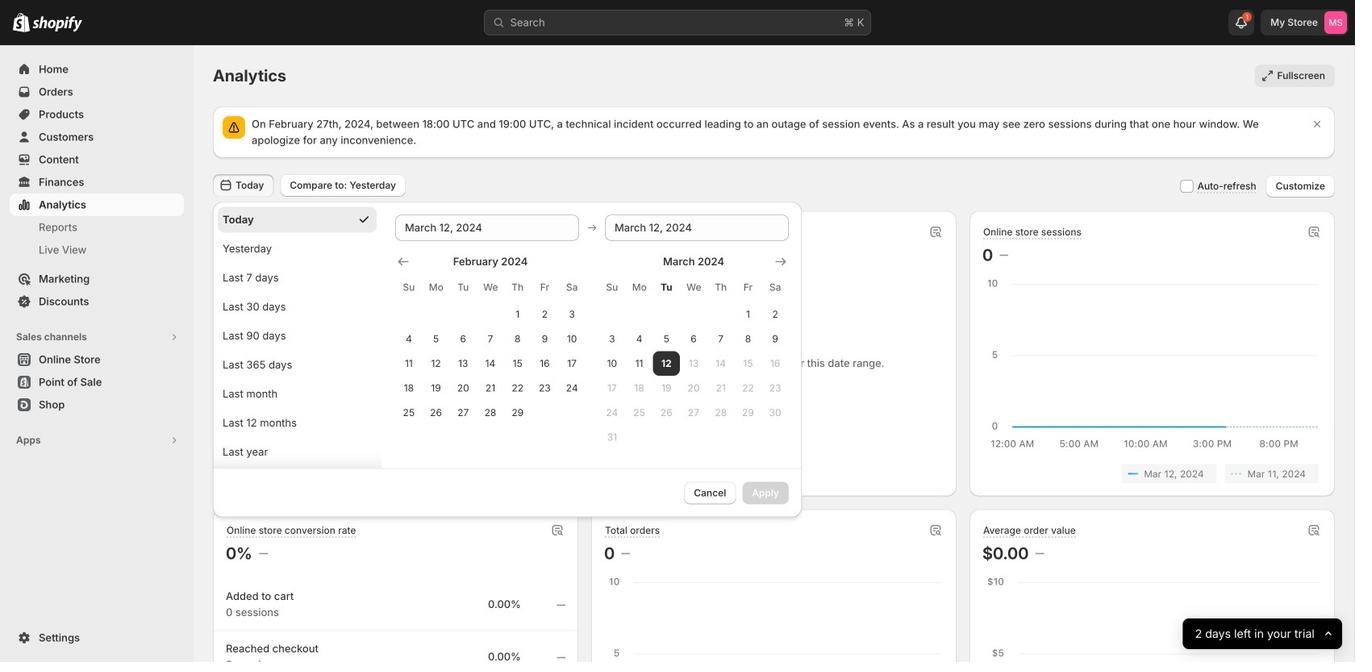 Task type: vqa. For each thing, say whether or not it's contained in the screenshot.
YYYY-MM-DD text box
yes



Task type: locate. For each thing, give the bounding box(es) containing it.
tuesday element
[[450, 273, 477, 302], [653, 273, 680, 302]]

1 grid from the left
[[395, 254, 586, 425]]

YYYY-MM-DD text field
[[395, 215, 579, 241], [605, 215, 789, 241]]

1 horizontal spatial wednesday element
[[680, 273, 707, 302]]

saturday element
[[559, 273, 586, 302], [762, 273, 789, 302]]

monday element
[[423, 273, 450, 302], [626, 273, 653, 302]]

0 horizontal spatial saturday element
[[559, 273, 586, 302]]

1 sunday element from the left
[[395, 273, 423, 302]]

2 sunday element from the left
[[599, 273, 626, 302]]

wednesday element
[[477, 273, 504, 302], [680, 273, 707, 302]]

1 tuesday element from the left
[[450, 273, 477, 302]]

wednesday element for 1st thursday "element" from the left
[[477, 273, 504, 302]]

friday element
[[531, 273, 559, 302], [735, 273, 762, 302]]

0 horizontal spatial friday element
[[531, 273, 559, 302]]

1 horizontal spatial grid
[[599, 254, 789, 450]]

1 wednesday element from the left
[[477, 273, 504, 302]]

sunday element
[[395, 273, 423, 302], [599, 273, 626, 302]]

0 horizontal spatial tuesday element
[[450, 273, 477, 302]]

wednesday element for first thursday "element" from right
[[680, 273, 707, 302]]

2 tuesday element from the left
[[653, 273, 680, 302]]

grid
[[395, 254, 586, 425], [599, 254, 789, 450]]

1 horizontal spatial sunday element
[[599, 273, 626, 302]]

0 horizontal spatial thursday element
[[504, 273, 531, 302]]

1 horizontal spatial thursday element
[[707, 273, 735, 302]]

1 horizontal spatial monday element
[[626, 273, 653, 302]]

1 horizontal spatial tuesday element
[[653, 273, 680, 302]]

2 thursday element from the left
[[707, 273, 735, 302]]

tuesday element for first thursday "element" from right
[[653, 273, 680, 302]]

1 horizontal spatial list
[[986, 464, 1319, 484]]

2 friday element from the left
[[735, 273, 762, 302]]

0 horizontal spatial monday element
[[423, 273, 450, 302]]

1 yyyy-mm-dd text field from the left
[[395, 215, 579, 241]]

0 horizontal spatial yyyy-mm-dd text field
[[395, 215, 579, 241]]

thursday element
[[504, 273, 531, 302], [707, 273, 735, 302]]

1 horizontal spatial yyyy-mm-dd text field
[[605, 215, 789, 241]]

1 monday element from the left
[[423, 273, 450, 302]]

saturday element for friday element for first thursday "element" from right
[[762, 273, 789, 302]]

2 wednesday element from the left
[[680, 273, 707, 302]]

1 saturday element from the left
[[559, 273, 586, 302]]

list
[[229, 464, 562, 484], [986, 464, 1319, 484]]

2 saturday element from the left
[[762, 273, 789, 302]]

0 horizontal spatial grid
[[395, 254, 586, 425]]

1 horizontal spatial friday element
[[735, 273, 762, 302]]

1 thursday element from the left
[[504, 273, 531, 302]]

2 monday element from the left
[[626, 273, 653, 302]]

0 horizontal spatial sunday element
[[395, 273, 423, 302]]

monday element for tuesday element related to first thursday "element" from right
[[626, 273, 653, 302]]

0 horizontal spatial wednesday element
[[477, 273, 504, 302]]

1 horizontal spatial saturday element
[[762, 273, 789, 302]]

friday element for 1st thursday "element" from the left
[[531, 273, 559, 302]]

shopify image
[[13, 13, 30, 32], [32, 16, 82, 32]]

1 horizontal spatial shopify image
[[32, 16, 82, 32]]

0 horizontal spatial list
[[229, 464, 562, 484]]

saturday element for friday element corresponding to 1st thursday "element" from the left
[[559, 273, 586, 302]]

1 friday element from the left
[[531, 273, 559, 302]]

1 list from the left
[[229, 464, 562, 484]]



Task type: describe. For each thing, give the bounding box(es) containing it.
friday element for first thursday "element" from right
[[735, 273, 762, 302]]

tuesday element for 1st thursday "element" from the left
[[450, 273, 477, 302]]

2 list from the left
[[986, 464, 1319, 484]]

monday element for 1st thursday "element" from the left's tuesday element
[[423, 273, 450, 302]]

0 horizontal spatial shopify image
[[13, 13, 30, 32]]

sunday element for monday element related to tuesday element related to first thursday "element" from right
[[599, 273, 626, 302]]

sunday element for 1st thursday "element" from the left's tuesday element's monday element
[[395, 273, 423, 302]]

my storee image
[[1325, 11, 1347, 34]]

2 yyyy-mm-dd text field from the left
[[605, 215, 789, 241]]

2 grid from the left
[[599, 254, 789, 450]]



